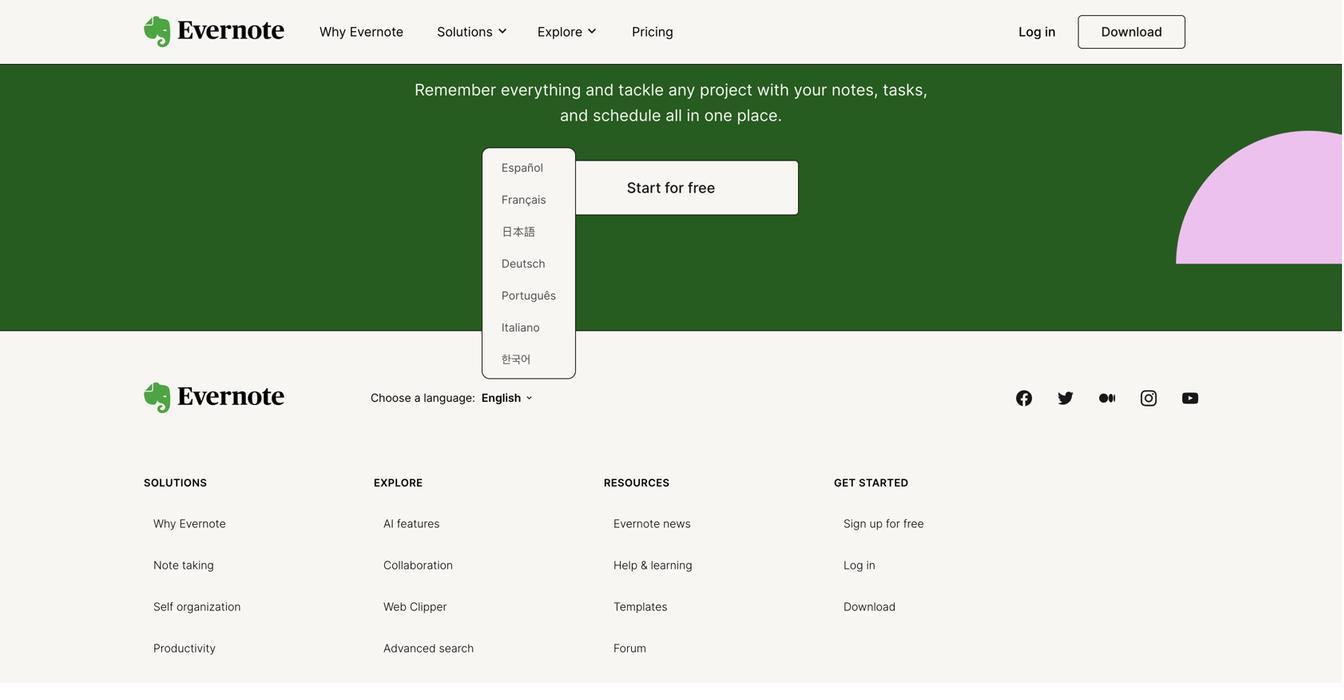 Task type: locate. For each thing, give the bounding box(es) containing it.
1 vertical spatial solutions
[[144, 477, 207, 489]]

0 horizontal spatial in
[[687, 105, 700, 125]]

help
[[614, 559, 638, 572]]

1 vertical spatial why
[[153, 517, 176, 531]]

download link
[[1078, 15, 1186, 49], [834, 594, 906, 619]]

up
[[870, 517, 883, 531]]

get started
[[834, 477, 909, 489]]

0 vertical spatial why evernote
[[320, 24, 404, 40]]

log in for the bottommost log in link
[[844, 559, 876, 572]]

everything
[[501, 80, 581, 99]]

0 vertical spatial for
[[665, 179, 684, 196]]

news
[[663, 517, 691, 531]]

1 vertical spatial download link
[[834, 594, 906, 619]]

get
[[834, 477, 856, 489]]

why evernote link
[[310, 18, 413, 48], [144, 511, 236, 536]]

schedule
[[593, 105, 661, 125]]

start for free link
[[543, 160, 799, 215]]

0 horizontal spatial evernote
[[179, 517, 226, 531]]

0 vertical spatial log
[[1019, 24, 1042, 40]]

organization
[[177, 600, 241, 614]]

started
[[859, 477, 909, 489]]

1 vertical spatial free
[[904, 517, 924, 531]]

deutsch link
[[489, 251, 569, 276]]

1 horizontal spatial in
[[867, 559, 876, 572]]

1 vertical spatial evernote logo image
[[144, 382, 284, 414]]

in inside the "remember everything and tackle any project with your notes, tasks, and schedule all in one place."
[[687, 105, 700, 125]]

1 vertical spatial why evernote
[[153, 517, 226, 531]]

evernote for productivity
[[179, 517, 226, 531]]

1 vertical spatial why evernote link
[[144, 511, 236, 536]]

1 horizontal spatial why evernote link
[[310, 18, 413, 48]]

ai features
[[384, 517, 440, 531]]

0 vertical spatial why
[[320, 24, 346, 40]]

note
[[153, 559, 179, 572]]

solutions button
[[432, 23, 514, 41]]

1 horizontal spatial why
[[320, 24, 346, 40]]

0 vertical spatial why evernote link
[[310, 18, 413, 48]]

0 horizontal spatial free
[[688, 179, 715, 196]]

explore inside button
[[538, 24, 583, 39]]

0 horizontal spatial log
[[844, 559, 863, 572]]

download
[[1102, 24, 1163, 40], [844, 600, 896, 614]]

for right start at the left top
[[665, 179, 684, 196]]

0 horizontal spatial why evernote
[[153, 517, 226, 531]]

1 vertical spatial in
[[687, 105, 700, 125]]

for
[[665, 179, 684, 196], [886, 517, 900, 531]]

log in
[[1019, 24, 1056, 40], [844, 559, 876, 572]]

한국어 link
[[489, 347, 569, 372]]

1 horizontal spatial evernote
[[350, 24, 404, 40]]

français
[[502, 193, 546, 207]]

1 horizontal spatial why evernote
[[320, 24, 404, 40]]

templates
[[614, 600, 668, 614]]

0 horizontal spatial why evernote link
[[144, 511, 236, 536]]

solutions
[[437, 24, 493, 39], [144, 477, 207, 489]]

ai
[[384, 517, 394, 531]]

pricing link
[[623, 18, 683, 48]]

explore
[[538, 24, 583, 39], [374, 477, 423, 489]]

1 horizontal spatial solutions
[[437, 24, 493, 39]]

1 horizontal spatial free
[[904, 517, 924, 531]]

explore up everything
[[538, 24, 583, 39]]

a
[[414, 391, 421, 405]]

1 horizontal spatial log in
[[1019, 24, 1056, 40]]

choose
[[371, 391, 411, 405]]

why for productivity
[[153, 517, 176, 531]]

0 vertical spatial free
[[688, 179, 715, 196]]

1 vertical spatial log in link
[[834, 552, 885, 577]]

ai features link
[[374, 511, 449, 536]]

deutsch
[[502, 257, 545, 271]]

sign up for free link
[[834, 511, 934, 536]]

evernote logo image
[[144, 16, 284, 48], [144, 382, 284, 414]]

0 horizontal spatial log in link
[[834, 552, 885, 577]]

français link
[[489, 187, 569, 212]]

for right up
[[886, 517, 900, 531]]

why evernote
[[320, 24, 404, 40], [153, 517, 226, 531]]

clipper
[[410, 600, 447, 614]]

1 vertical spatial explore
[[374, 477, 423, 489]]

2 vertical spatial in
[[867, 559, 876, 572]]

1 horizontal spatial download
[[1102, 24, 1163, 40]]

in
[[1045, 24, 1056, 40], [687, 105, 700, 125], [867, 559, 876, 572]]

log
[[1019, 24, 1042, 40], [844, 559, 863, 572]]

self organization link
[[144, 594, 250, 619]]

with
[[757, 80, 789, 99]]

and
[[586, 80, 614, 99], [560, 105, 588, 125]]

notes,
[[832, 80, 879, 99]]

why
[[320, 24, 346, 40], [153, 517, 176, 531]]

1 horizontal spatial explore
[[538, 24, 583, 39]]

0 vertical spatial evernote logo image
[[144, 16, 284, 48]]

choose a language:
[[371, 391, 475, 405]]

2 horizontal spatial in
[[1045, 24, 1056, 40]]

0 horizontal spatial explore
[[374, 477, 423, 489]]

note taking
[[153, 559, 214, 572]]

log in link
[[1009, 18, 1066, 48], [834, 552, 885, 577]]

note taking link
[[144, 552, 224, 577]]

free right start at the left top
[[688, 179, 715, 196]]

evernote news
[[614, 517, 691, 531]]

0 vertical spatial explore
[[538, 24, 583, 39]]

web
[[384, 600, 407, 614]]

&
[[641, 559, 648, 572]]

1 vertical spatial log
[[844, 559, 863, 572]]

0 vertical spatial download link
[[1078, 15, 1186, 49]]

free right up
[[904, 517, 924, 531]]

and down everything
[[560, 105, 588, 125]]

1 vertical spatial log in
[[844, 559, 876, 572]]

collaboration
[[384, 559, 453, 572]]

explore up ai
[[374, 477, 423, 489]]

one
[[704, 105, 733, 125]]

taking
[[182, 559, 214, 572]]

0 vertical spatial download
[[1102, 24, 1163, 40]]

advanced search
[[384, 642, 474, 655]]

1 evernote logo image from the top
[[144, 16, 284, 48]]

1 horizontal spatial for
[[886, 517, 900, 531]]

help & learning
[[614, 559, 693, 572]]

1 vertical spatial download
[[844, 600, 896, 614]]

web clipper link
[[374, 594, 457, 619]]

español link
[[489, 155, 569, 180]]

0 vertical spatial log in
[[1019, 24, 1056, 40]]

1 vertical spatial and
[[560, 105, 588, 125]]

2 evernote logo image from the top
[[144, 382, 284, 414]]

0 horizontal spatial why
[[153, 517, 176, 531]]

and up schedule
[[586, 80, 614, 99]]

any
[[669, 80, 696, 99]]

1 horizontal spatial log in link
[[1009, 18, 1066, 48]]

0 horizontal spatial for
[[665, 179, 684, 196]]

0 vertical spatial solutions
[[437, 24, 493, 39]]

한국어
[[502, 353, 531, 366]]

evernote
[[350, 24, 404, 40], [179, 517, 226, 531], [614, 517, 660, 531]]

why evernote for pricing
[[320, 24, 404, 40]]

free
[[688, 179, 715, 196], [904, 517, 924, 531]]

log in for topmost log in link
[[1019, 24, 1056, 40]]

0 horizontal spatial log in
[[844, 559, 876, 572]]

sign
[[844, 517, 867, 531]]

2 horizontal spatial evernote
[[614, 517, 660, 531]]



Task type: vqa. For each thing, say whether or not it's contained in the screenshot.
the right Log In link
yes



Task type: describe. For each thing, give the bounding box(es) containing it.
1 horizontal spatial log
[[1019, 24, 1042, 40]]

start for free
[[627, 179, 715, 196]]

self
[[153, 600, 173, 614]]

all
[[666, 105, 682, 125]]

collaboration link
[[374, 552, 463, 577]]

0 vertical spatial log in link
[[1009, 18, 1066, 48]]

português link
[[489, 283, 569, 308]]

0 vertical spatial and
[[586, 80, 614, 99]]

evernote inside evernote news link
[[614, 517, 660, 531]]

tasks,
[[883, 80, 928, 99]]

sign up for free
[[844, 517, 924, 531]]

solutions inside solutions button
[[437, 24, 493, 39]]

start
[[627, 179, 661, 196]]

remember
[[415, 80, 496, 99]]

why evernote for productivity
[[153, 517, 226, 531]]

evernote news link
[[604, 511, 701, 536]]

why for pricing
[[320, 24, 346, 40]]

english
[[482, 391, 521, 405]]

italiano
[[502, 321, 540, 335]]

0 horizontal spatial download
[[844, 600, 896, 614]]

日本語 link
[[489, 219, 569, 244]]

explore button
[[533, 23, 603, 41]]

evernote for pricing
[[350, 24, 404, 40]]

日本語
[[502, 225, 535, 239]]

advanced search link
[[374, 635, 484, 661]]

resources
[[604, 477, 670, 489]]

italiano link
[[489, 315, 569, 340]]

why evernote link for pricing
[[310, 18, 413, 48]]

tackle
[[619, 80, 664, 99]]

language:
[[424, 391, 475, 405]]

your
[[794, 80, 827, 99]]

0 vertical spatial in
[[1045, 24, 1056, 40]]

português
[[502, 289, 556, 303]]

remember everything and tackle any project with your notes, tasks, and schedule all in one place.
[[415, 80, 928, 125]]

self organization
[[153, 600, 241, 614]]

1 vertical spatial for
[[886, 517, 900, 531]]

productivity
[[153, 642, 216, 655]]

features
[[397, 517, 440, 531]]

help & learning link
[[604, 552, 702, 577]]

pricing
[[632, 24, 674, 40]]

1 horizontal spatial download link
[[1078, 15, 1186, 49]]

forum link
[[604, 635, 656, 661]]

learning
[[651, 559, 693, 572]]

advanced
[[384, 642, 436, 655]]

project
[[700, 80, 753, 99]]

0 horizontal spatial download link
[[834, 594, 906, 619]]

español
[[502, 161, 543, 175]]

0 horizontal spatial solutions
[[144, 477, 207, 489]]

web clipper
[[384, 600, 447, 614]]

forum
[[614, 642, 646, 655]]

templates link
[[604, 594, 677, 619]]

place.
[[737, 105, 782, 125]]

search
[[439, 642, 474, 655]]

why evernote link for productivity
[[144, 511, 236, 536]]

productivity link
[[144, 635, 225, 661]]



